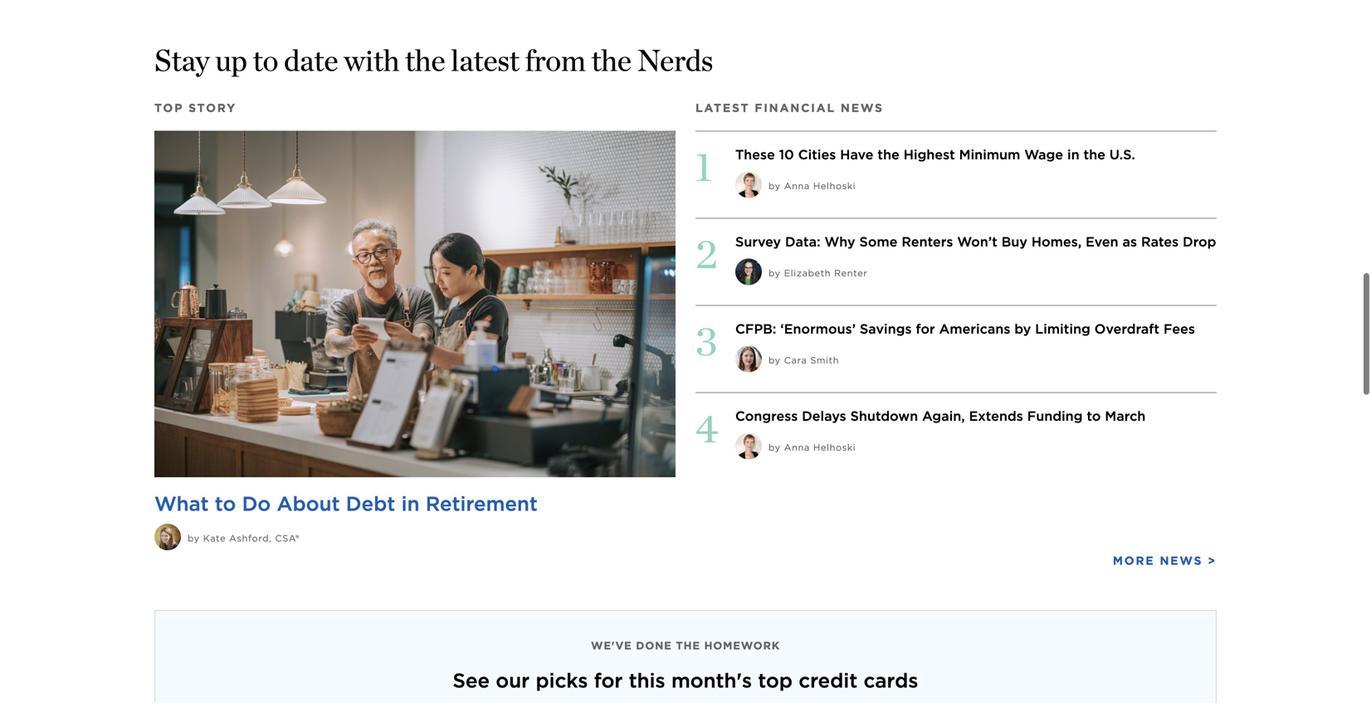 Task type: vqa. For each thing, say whether or not it's contained in the screenshot.


Task type: locate. For each thing, give the bounding box(es) containing it.
highest
[[904, 146, 956, 163]]

by left elizabeth
[[769, 268, 781, 278]]

the
[[405, 42, 446, 78], [592, 42, 632, 78], [878, 146, 900, 163], [1084, 146, 1106, 163], [676, 640, 701, 652]]

by down congress
[[769, 442, 781, 453]]

by elizabeth renter
[[769, 268, 868, 278]]

what to do about debt in retirement link
[[154, 131, 676, 517]]

debt
[[346, 492, 396, 516]]

in right debt
[[402, 492, 420, 516]]

1 vertical spatial helhoski
[[814, 442, 856, 453]]

for down we've
[[594, 669, 623, 693]]

to right up
[[253, 42, 279, 78]]

1 horizontal spatial to
[[253, 42, 279, 78]]

as
[[1123, 234, 1138, 250]]

csa®
[[275, 533, 300, 544]]

extends
[[970, 408, 1024, 424]]

limiting
[[1036, 321, 1091, 337]]

1 by anna helhoski from the top
[[769, 180, 856, 191]]

1 vertical spatial anna
[[785, 442, 810, 453]]

to left do
[[215, 492, 236, 516]]

news up have at the top right of the page
[[841, 101, 884, 115]]

2 by anna helhoski from the top
[[769, 442, 856, 453]]

ashford,
[[229, 533, 272, 544]]

with
[[344, 42, 400, 78]]

wage
[[1025, 146, 1064, 163]]

helhoski down cities at right
[[814, 180, 856, 191]]

by for 3
[[769, 355, 781, 366]]

by anna helhoski down cities at right
[[769, 180, 856, 191]]

funding
[[1028, 408, 1083, 424]]

1 vertical spatial to
[[1087, 408, 1102, 424]]

done
[[636, 640, 672, 652]]

we've done the homework
[[591, 640, 781, 652]]

see our picks for this month's top credit cards
[[453, 669, 919, 693]]

see
[[453, 669, 490, 693]]

drop
[[1183, 234, 1217, 250]]

minimum
[[960, 146, 1021, 163]]

top
[[154, 101, 184, 115]]

1 anna from the top
[[785, 180, 810, 191]]

anna down delays
[[785, 442, 810, 453]]

rates
[[1142, 234, 1179, 250]]

in
[[1068, 146, 1080, 163], [402, 492, 420, 516]]

the right with
[[405, 42, 446, 78]]

again,
[[923, 408, 966, 424]]

by anna helhoski
[[769, 180, 856, 191], [769, 442, 856, 453]]

to
[[253, 42, 279, 78], [1087, 408, 1102, 424], [215, 492, 236, 516]]

anna down 10
[[785, 180, 810, 191]]

1 vertical spatial for
[[594, 669, 623, 693]]

1 vertical spatial news
[[1160, 554, 1204, 568]]

0 horizontal spatial in
[[402, 492, 420, 516]]

renters
[[902, 234, 954, 250]]

cfpb: 'enormous' savings for americans by limiting overdraft fees link
[[736, 321, 1196, 337]]

helhoski down delays
[[814, 442, 856, 453]]

helhoski for 1
[[814, 180, 856, 191]]

news
[[841, 101, 884, 115], [1160, 554, 1204, 568]]

won't
[[958, 234, 998, 250]]

latest
[[696, 101, 750, 115]]

u.s.
[[1110, 146, 1136, 163]]

0 vertical spatial in
[[1068, 146, 1080, 163]]

homework
[[705, 640, 781, 652]]

in right the wage in the right top of the page
[[1068, 146, 1080, 163]]

for
[[916, 321, 936, 337], [594, 669, 623, 693]]

savings
[[860, 321, 912, 337]]

why
[[825, 234, 856, 250]]

by for 2
[[769, 268, 781, 278]]

0 vertical spatial anna
[[785, 180, 810, 191]]

0 horizontal spatial for
[[594, 669, 623, 693]]

2
[[696, 230, 718, 278]]

by down 10
[[769, 180, 781, 191]]

by cara smith
[[769, 355, 840, 366]]

anna
[[785, 180, 810, 191], [785, 442, 810, 453]]

we've
[[591, 640, 632, 652]]

more news >
[[1114, 554, 1217, 568]]

news left >
[[1160, 554, 1204, 568]]

by left the cara
[[769, 355, 781, 366]]

survey
[[736, 234, 782, 250]]

helhoski
[[814, 180, 856, 191], [814, 442, 856, 453]]

these 10 cities have the highest minimum wage in the u.s. link
[[736, 146, 1136, 163]]

top story
[[154, 101, 237, 115]]

1 vertical spatial by anna helhoski
[[769, 442, 856, 453]]

0 vertical spatial for
[[916, 321, 936, 337]]

congress
[[736, 408, 798, 424]]

credit
[[799, 669, 858, 693]]

the right have at the top right of the page
[[878, 146, 900, 163]]

kate
[[203, 533, 226, 544]]

to left the march
[[1087, 408, 1102, 424]]

2 helhoski from the top
[[814, 442, 856, 453]]

by left kate
[[188, 533, 200, 544]]

0 vertical spatial by anna helhoski
[[769, 180, 856, 191]]

0 vertical spatial helhoski
[[814, 180, 856, 191]]

retirement
[[426, 492, 538, 516]]

latest
[[451, 42, 520, 78]]

anna for 4
[[785, 442, 810, 453]]

2 anna from the top
[[785, 442, 810, 453]]

our
[[496, 669, 530, 693]]

by anna helhoski down delays
[[769, 442, 856, 453]]

even
[[1086, 234, 1119, 250]]

by
[[769, 180, 781, 191], [769, 268, 781, 278], [1015, 321, 1032, 337], [769, 355, 781, 366], [769, 442, 781, 453], [188, 533, 200, 544]]

cara
[[785, 355, 808, 366]]

0 horizontal spatial news
[[841, 101, 884, 115]]

1 horizontal spatial news
[[1160, 554, 1204, 568]]

1 helhoski from the top
[[814, 180, 856, 191]]

anna for 1
[[785, 180, 810, 191]]

1 horizontal spatial for
[[916, 321, 936, 337]]

for right savings on the right of the page
[[916, 321, 936, 337]]

0 horizontal spatial to
[[215, 492, 236, 516]]



Task type: describe. For each thing, give the bounding box(es) containing it.
1 horizontal spatial in
[[1068, 146, 1080, 163]]

1
[[696, 143, 713, 190]]

nerds
[[637, 42, 714, 78]]

this
[[629, 669, 666, 693]]

americans
[[940, 321, 1011, 337]]

2 vertical spatial to
[[215, 492, 236, 516]]

cfpb: 'enormous' savings for americans by limiting overdraft fees
[[736, 321, 1196, 337]]

for for americans
[[916, 321, 936, 337]]

these
[[736, 146, 776, 163]]

shutdown
[[851, 408, 919, 424]]

up
[[215, 42, 247, 78]]

survey data: why some renters won't buy homes, even as rates drop
[[736, 234, 1217, 250]]

the right from at the top left of page
[[592, 42, 632, 78]]

story
[[189, 101, 237, 115]]

survey data: why some renters won't buy homes, even as rates drop link
[[736, 234, 1217, 250]]

more news > link
[[1114, 551, 1217, 571]]

have
[[841, 146, 874, 163]]

4
[[696, 404, 719, 452]]

from
[[525, 42, 586, 78]]

some
[[860, 234, 898, 250]]

more
[[1114, 554, 1156, 568]]

the right done
[[676, 640, 701, 652]]

what
[[154, 492, 209, 516]]

by anna helhoski for 4
[[769, 442, 856, 453]]

1 vertical spatial in
[[402, 492, 420, 516]]

what to do about debt in retirement
[[154, 492, 538, 516]]

renter
[[835, 268, 868, 278]]

latest financial news
[[696, 101, 884, 115]]

by for 1
[[769, 180, 781, 191]]

>
[[1209, 554, 1217, 568]]

buy
[[1002, 234, 1028, 250]]

cards
[[864, 669, 919, 693]]

for for this
[[594, 669, 623, 693]]

0 vertical spatial to
[[253, 42, 279, 78]]

cities
[[799, 146, 837, 163]]

10
[[780, 146, 795, 163]]

these 10 cities have the highest minimum wage in the u.s.
[[736, 146, 1136, 163]]

date
[[284, 42, 338, 78]]

stay
[[154, 42, 210, 78]]

homes,
[[1032, 234, 1082, 250]]

2 horizontal spatial to
[[1087, 408, 1102, 424]]

congress delays shutdown again, extends funding to march link
[[736, 408, 1146, 424]]

march
[[1106, 408, 1146, 424]]

delays
[[802, 408, 847, 424]]

by for 4
[[769, 442, 781, 453]]

by left limiting
[[1015, 321, 1032, 337]]

fees
[[1164, 321, 1196, 337]]

by anna helhoski for 1
[[769, 180, 856, 191]]

congress delays shutdown again, extends funding to march
[[736, 408, 1146, 424]]

overdraft
[[1095, 321, 1160, 337]]

picks
[[536, 669, 588, 693]]

helhoski for 4
[[814, 442, 856, 453]]

data:
[[786, 234, 821, 250]]

smith
[[811, 355, 840, 366]]

about
[[277, 492, 340, 516]]

month's
[[672, 669, 753, 693]]

'enormous'
[[781, 321, 856, 337]]

top
[[759, 669, 793, 693]]

0 vertical spatial news
[[841, 101, 884, 115]]

the left "u.s."
[[1084, 146, 1106, 163]]

by kate ashford, csa®
[[188, 533, 300, 544]]

cfpb:
[[736, 321, 777, 337]]

financial
[[755, 101, 836, 115]]

elizabeth
[[785, 268, 831, 278]]

do
[[242, 492, 271, 516]]

3
[[696, 317, 718, 365]]

stay up to date with the latest from the nerds
[[154, 42, 714, 78]]



